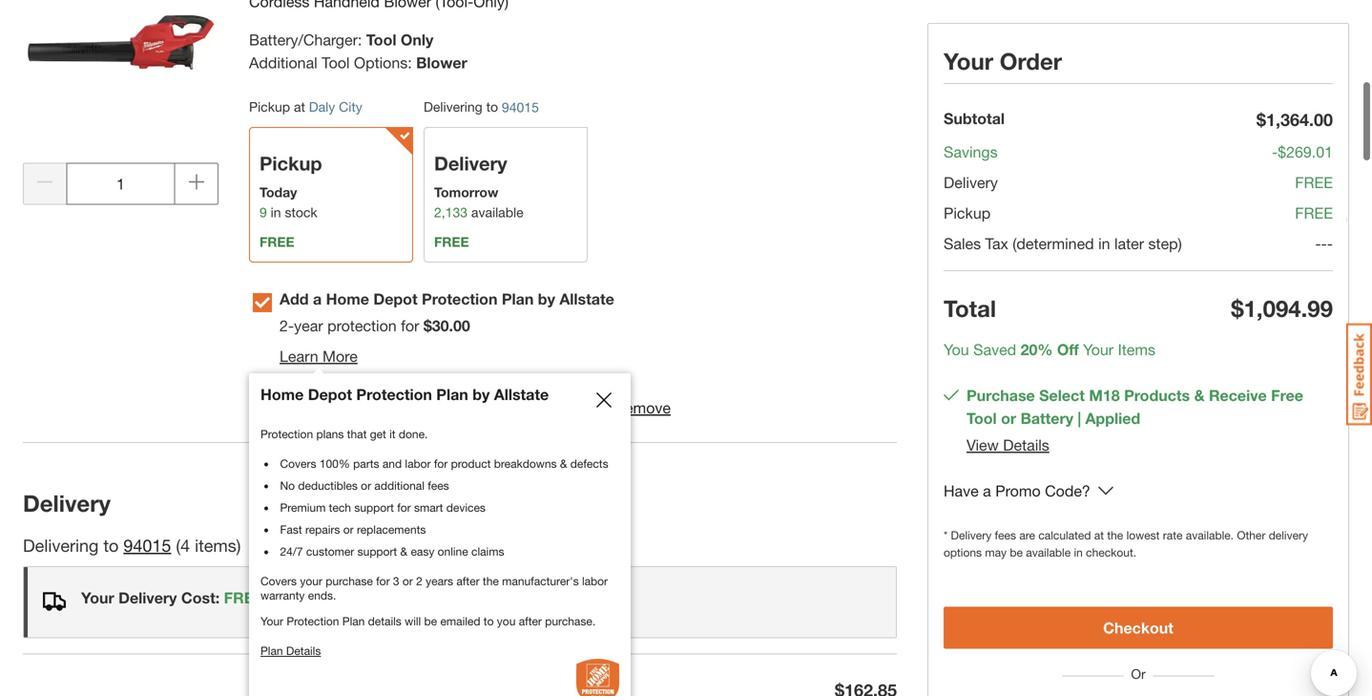 Task type: locate. For each thing, give the bounding box(es) containing it.
save down learn
[[249, 398, 283, 417]]

0 horizontal spatial 94015
[[123, 535, 171, 555]]

in down calculated
[[1075, 546, 1083, 559]]

in for pickup
[[271, 204, 281, 220]]

1 vertical spatial 94015
[[123, 535, 171, 555]]

1 vertical spatial &
[[560, 457, 568, 470]]

)
[[237, 535, 241, 555]]

for left 3
[[376, 574, 390, 588]]

devices
[[447, 501, 486, 514]]

1 vertical spatial the
[[483, 574, 499, 588]]

0 vertical spatial &
[[1195, 386, 1205, 404]]

details
[[1004, 436, 1050, 454], [286, 644, 321, 657]]

learn more
[[280, 347, 358, 365]]

for left $
[[401, 316, 420, 334]]

support down the replacements
[[358, 545, 397, 558]]

your down the warranty
[[261, 614, 284, 628]]

the inside * delivery fees are calculated at the lowest rate available. other delivery options may be available in checkout.
[[1108, 528, 1124, 542]]

2 vertical spatial pickup
[[944, 204, 991, 222]]

2 horizontal spatial tool
[[967, 409, 997, 427]]

0 horizontal spatial after
[[457, 574, 480, 588]]

94015 link up delivery tomorrow 2,133 available
[[502, 97, 539, 117]]

or right 3
[[403, 574, 413, 588]]

to inside 'button'
[[478, 398, 491, 417]]

free right the cost:
[[224, 588, 264, 606]]

pickup up today
[[260, 152, 322, 174]]

defects
[[571, 457, 609, 470]]

only
[[401, 30, 434, 49]]

1 horizontal spatial depot
[[374, 290, 418, 308]]

1 horizontal spatial fees
[[995, 528, 1017, 542]]

pickup for pickup today 9 in stock
[[260, 152, 322, 174]]

1 vertical spatial :
[[408, 53, 412, 71]]

remove
[[615, 398, 671, 417]]

alert
[[23, 566, 897, 638]]

the up checkout.
[[1108, 528, 1124, 542]]

0 horizontal spatial available
[[472, 204, 524, 220]]

support
[[355, 501, 394, 514], [358, 545, 397, 558]]

for inside add a home depot protection plan by allstate 2-year protection for $ 30.00
[[401, 316, 420, 334]]

fees up "smart"
[[428, 479, 449, 492]]

1 horizontal spatial tool
[[366, 30, 397, 49]]

0 vertical spatial delivering
[[424, 99, 483, 114]]

your down the delivering to 94015 ( 4 item s )
[[81, 588, 114, 606]]

0 horizontal spatial delivering
[[23, 535, 99, 555]]

0 horizontal spatial tool
[[322, 53, 350, 71]]

1 vertical spatial a
[[984, 482, 992, 500]]

product
[[451, 457, 491, 470]]

covers up the warranty
[[261, 574, 297, 588]]

to left you
[[484, 614, 494, 628]]

or
[[1124, 666, 1154, 682]]

available down the tomorrow
[[472, 204, 524, 220]]

pickup up sales
[[944, 204, 991, 222]]

0 vertical spatial the
[[1108, 528, 1124, 542]]

1 horizontal spatial save
[[440, 398, 474, 417]]

2-
[[280, 316, 294, 334]]

in inside * delivery fees are calculated at the lowest rate available. other delivery options may be available in checkout.
[[1075, 546, 1083, 559]]

1 horizontal spatial in
[[1075, 546, 1083, 559]]

get
[[370, 427, 386, 441]]

after right years in the left of the page
[[457, 574, 480, 588]]

s for item
[[228, 535, 237, 555]]

your delivery cost: free
[[81, 588, 264, 606]]

: down only
[[408, 53, 412, 71]]

0 vertical spatial labor
[[405, 457, 431, 470]]

available down calculated
[[1027, 546, 1071, 559]]

1 horizontal spatial available
[[1027, 546, 1071, 559]]

protection down save for later
[[261, 427, 313, 441]]

0 vertical spatial details
[[1004, 436, 1050, 454]]

---
[[1316, 234, 1334, 253]]

1 vertical spatial available
[[1027, 546, 1071, 559]]

0 horizontal spatial a
[[313, 290, 322, 308]]

&
[[1195, 386, 1205, 404], [560, 457, 568, 470], [401, 545, 408, 558]]

: up options
[[358, 30, 362, 49]]

free down the $269.01
[[1296, 173, 1334, 191]]

protection inside add a home depot protection plan by allstate 2-year protection for $ 30.00
[[422, 290, 498, 308]]

smart
[[414, 501, 443, 514]]

protection
[[422, 290, 498, 308], [357, 385, 432, 403], [261, 427, 313, 441], [287, 614, 339, 628]]

product image
[[23, 0, 219, 140]]

2 vertical spatial tool
[[967, 409, 997, 427]]

1 vertical spatial covers
[[261, 574, 297, 588]]

1 vertical spatial pickup
[[260, 152, 322, 174]]

0 horizontal spatial save
[[249, 398, 283, 417]]

save for save to list
[[440, 398, 474, 417]]

fees inside * delivery fees are calculated at the lowest rate available. other delivery options may be available in checkout.
[[995, 528, 1017, 542]]

1 horizontal spatial home
[[326, 290, 369, 308]]

premium
[[280, 501, 326, 514]]

1 vertical spatial be
[[424, 614, 437, 628]]

customer
[[306, 545, 355, 558]]

pickup for pickup
[[944, 204, 991, 222]]

a right have
[[984, 482, 992, 500]]

plan details link
[[261, 644, 321, 657]]

fees inside covers 100% parts and labor for product breakdowns & defects no deductibles or additional fees premium tech support for smart devices fast repairs or replacements 24/7 customer support & easy online claims
[[428, 479, 449, 492]]

0 vertical spatial tool
[[366, 30, 397, 49]]

additional
[[375, 479, 425, 492]]

fees up may
[[995, 528, 1017, 542]]

94015 up delivery tomorrow 2,133 available
[[502, 99, 539, 115]]

0 horizontal spatial depot
[[308, 385, 352, 403]]

0 vertical spatial 94015
[[502, 99, 539, 115]]

s right 4
[[228, 535, 237, 555]]

to for delivering to 94015
[[487, 99, 498, 114]]

to left the (
[[103, 535, 119, 555]]

home down learn
[[261, 385, 304, 403]]

pickup at daly city
[[249, 99, 363, 114]]

s up the "products"
[[1149, 340, 1156, 359]]

covers for covers your purchase for 3 or 2 years after the manufacturer's labor warranty ends.
[[261, 574, 297, 588]]

battery
[[1021, 409, 1074, 427]]

delivering for delivering to 94015 ( 4 item s )
[[23, 535, 99, 555]]

options
[[354, 53, 408, 71]]

the
[[1108, 528, 1124, 542], [483, 574, 499, 588]]

None text field
[[66, 163, 175, 205]]

delivering inside the delivering to 94015
[[424, 99, 483, 114]]

protection up 30.00
[[422, 290, 498, 308]]

94015 inside the delivering to 94015
[[502, 99, 539, 115]]

1 vertical spatial allstate
[[494, 385, 549, 403]]

the inside covers your purchase for 3 or 2 years after the manufacturer's labor warranty ends.
[[483, 574, 499, 588]]

the down claims
[[483, 574, 499, 588]]

pro referral image
[[577, 659, 620, 696]]

sales tax (determined in later step)
[[944, 234, 1183, 253]]

by
[[538, 290, 556, 308], [473, 385, 490, 403]]

0 vertical spatial available
[[472, 204, 524, 220]]

to up delivery tomorrow 2,133 available
[[487, 99, 498, 114]]

1 vertical spatial s
[[228, 535, 237, 555]]

0 vertical spatial depot
[[374, 290, 418, 308]]

& left defects
[[560, 457, 568, 470]]

protection up "it" at the bottom left of the page
[[357, 385, 432, 403]]

to inside the delivering to 94015
[[487, 99, 498, 114]]

free inside alert
[[224, 588, 264, 606]]

1 vertical spatial depot
[[308, 385, 352, 403]]

& left easy
[[401, 545, 408, 558]]

after inside covers your purchase for 3 or 2 years after the manufacturer's labor warranty ends.
[[457, 574, 480, 588]]

1 vertical spatial in
[[1099, 234, 1111, 253]]

94015 left the (
[[123, 535, 171, 555]]

0 vertical spatial by
[[538, 290, 556, 308]]

are
[[1020, 528, 1036, 542]]

labor inside covers 100% parts and labor for product breakdowns & defects no deductibles or additional fees premium tech support for smart devices fast repairs or replacements 24/7 customer support & easy online claims
[[405, 457, 431, 470]]

pickup down "additional"
[[249, 99, 290, 114]]

1 vertical spatial labor
[[582, 574, 608, 588]]

0 horizontal spatial details
[[286, 644, 321, 657]]

receive
[[1210, 386, 1268, 404]]

2 save from the left
[[440, 398, 474, 417]]

tool up options
[[366, 30, 397, 49]]

after right you
[[519, 614, 542, 628]]

1 horizontal spatial after
[[519, 614, 542, 628]]

save inside 'button'
[[440, 398, 474, 417]]

1 horizontal spatial s
[[1149, 340, 1156, 359]]

in
[[271, 204, 281, 220], [1099, 234, 1111, 253], [1075, 546, 1083, 559]]

labor up purchase.
[[582, 574, 608, 588]]

0 vertical spatial fees
[[428, 479, 449, 492]]

a inside add a home depot protection plan by allstate 2-year protection for $ 30.00
[[313, 290, 322, 308]]

& left receive
[[1195, 386, 1205, 404]]

decrement image
[[37, 174, 53, 190]]

a right add
[[313, 290, 322, 308]]

a for have
[[984, 482, 992, 500]]

1 vertical spatial 94015 link
[[123, 535, 171, 555]]

purchase
[[967, 386, 1036, 404]]

1 horizontal spatial a
[[984, 482, 992, 500]]

total
[[944, 295, 997, 322]]

purchase select m18 products & receive free tool or battery
[[967, 386, 1304, 427]]

0 vertical spatial pickup
[[249, 99, 290, 114]]

delivery left the cost:
[[119, 588, 177, 606]]

| applied
[[1074, 409, 1141, 427]]

for left later
[[287, 398, 306, 417]]

1 horizontal spatial 94015
[[502, 99, 539, 115]]

1 horizontal spatial details
[[1004, 436, 1050, 454]]

1 vertical spatial tool
[[322, 53, 350, 71]]

in right 9
[[271, 204, 281, 220]]

depot inside add a home depot protection plan by allstate 2-year protection for $ 30.00
[[374, 290, 418, 308]]

your for your delivery cost: free
[[81, 588, 114, 606]]

covers up no
[[280, 457, 316, 470]]

checkout.
[[1087, 546, 1137, 559]]

0 horizontal spatial :
[[358, 30, 362, 49]]

0 horizontal spatial home
[[261, 385, 304, 403]]

0 horizontal spatial by
[[473, 385, 490, 403]]

1 horizontal spatial by
[[538, 290, 556, 308]]

0 horizontal spatial fees
[[428, 479, 449, 492]]

covers 100% parts and labor for product breakdowns & defects no deductibles or additional fees premium tech support for smart devices fast repairs or replacements 24/7 customer support & easy online claims
[[280, 457, 609, 558]]

item
[[195, 535, 228, 555]]

20%
[[1021, 340, 1053, 359]]

tool down battery/charger
[[322, 53, 350, 71]]

for down additional
[[397, 501, 411, 514]]

0 vertical spatial after
[[457, 574, 480, 588]]

delivery
[[1270, 528, 1309, 542]]

delivery inside delivery tomorrow 2,133 available
[[434, 152, 508, 174]]

for left product
[[434, 457, 448, 470]]

available
[[472, 204, 524, 220], [1027, 546, 1071, 559]]

in left later
[[1099, 234, 1111, 253]]

your up subtotal at the right of page
[[944, 47, 994, 74]]

a for add
[[313, 290, 322, 308]]

or inside covers your purchase for 3 or 2 years after the manufacturer's labor warranty ends.
[[403, 574, 413, 588]]

support up the replacements
[[355, 501, 394, 514]]

your inside alert
[[81, 588, 114, 606]]

lowest
[[1127, 528, 1160, 542]]

available.
[[1187, 528, 1234, 542]]

0 vertical spatial covers
[[280, 457, 316, 470]]

2 vertical spatial in
[[1075, 546, 1083, 559]]

at up checkout.
[[1095, 528, 1105, 542]]

1 vertical spatial details
[[286, 644, 321, 657]]

save left the list
[[440, 398, 474, 417]]

2 horizontal spatial &
[[1195, 386, 1205, 404]]

1 horizontal spatial be
[[1010, 546, 1023, 559]]

0 vertical spatial home
[[326, 290, 369, 308]]

free
[[1296, 173, 1334, 191], [1296, 204, 1334, 222], [260, 234, 295, 249], [434, 234, 469, 249], [224, 588, 264, 606]]

home up the 'protection'
[[326, 290, 369, 308]]

to
[[487, 99, 498, 114], [478, 398, 491, 417], [103, 535, 119, 555], [484, 614, 494, 628]]

94015 link
[[502, 97, 539, 117], [123, 535, 171, 555]]

1 vertical spatial home
[[261, 385, 304, 403]]

labor
[[405, 457, 431, 470], [582, 574, 608, 588]]

1 horizontal spatial allstate
[[560, 290, 615, 308]]

2 horizontal spatial in
[[1099, 234, 1111, 253]]

0 horizontal spatial 94015 link
[[123, 535, 171, 555]]

be down are
[[1010, 546, 1023, 559]]

94015 link left the (
[[123, 535, 171, 555]]

2,133
[[434, 204, 468, 220]]

depot up plans
[[308, 385, 352, 403]]

1 vertical spatial at
[[1095, 528, 1105, 542]]

$1,094.99
[[1232, 295, 1334, 322]]

details down ends.
[[286, 644, 321, 657]]

1 horizontal spatial :
[[408, 53, 412, 71]]

may
[[986, 546, 1007, 559]]

delivery inside * delivery fees are calculated at the lowest rate available. other delivery options may be available in checkout.
[[951, 528, 992, 542]]

or
[[1002, 409, 1017, 427], [361, 479, 371, 492], [343, 523, 354, 536], [403, 574, 413, 588]]

to left the list
[[478, 398, 491, 417]]

0 vertical spatial 94015 link
[[502, 97, 539, 117]]

0 vertical spatial s
[[1149, 340, 1156, 359]]

more
[[323, 347, 358, 365]]

0 horizontal spatial labor
[[405, 457, 431, 470]]

in inside pickup today 9 in stock
[[271, 204, 281, 220]]

0 vertical spatial in
[[271, 204, 281, 220]]

no
[[280, 479, 295, 492]]

1 vertical spatial delivering
[[23, 535, 99, 555]]

labor right and
[[405, 457, 431, 470]]

0 horizontal spatial in
[[271, 204, 281, 220]]

or down parts
[[361, 479, 371, 492]]

3
[[393, 574, 400, 588]]

allstate inside add a home depot protection plan by allstate 2-year protection for $ 30.00
[[560, 290, 615, 308]]

feedback link image
[[1347, 323, 1373, 426]]

94015 for delivering to 94015 ( 4 item s )
[[123, 535, 171, 555]]

save
[[249, 398, 283, 417], [440, 398, 474, 417]]

covers inside covers 100% parts and labor for product breakdowns & defects no deductibles or additional fees premium tech support for smart devices fast repairs or replacements 24/7 customer support & easy online claims
[[280, 457, 316, 470]]

delivery
[[434, 152, 508, 174], [944, 173, 999, 191], [23, 489, 111, 516], [951, 528, 992, 542], [119, 588, 177, 606]]

1 horizontal spatial 94015 link
[[502, 97, 539, 117]]

covers inside covers your purchase for 3 or 2 years after the manufacturer's labor warranty ends.
[[261, 574, 297, 588]]

0 horizontal spatial s
[[228, 535, 237, 555]]

delivery up options
[[951, 528, 992, 542]]

1 horizontal spatial delivering
[[424, 99, 483, 114]]

9
[[260, 204, 267, 220]]

tool up view
[[967, 409, 997, 427]]

plan
[[502, 290, 534, 308], [437, 385, 469, 403], [343, 614, 365, 628], [261, 644, 283, 657]]

save inside button
[[249, 398, 283, 417]]

0 vertical spatial a
[[313, 290, 322, 308]]

learn
[[280, 347, 318, 365]]

0 vertical spatial at
[[294, 99, 305, 114]]

be right will
[[424, 614, 437, 628]]

plan details
[[261, 644, 321, 657]]

1 vertical spatial fees
[[995, 528, 1017, 542]]

0 vertical spatial be
[[1010, 546, 1023, 559]]

delivering
[[424, 99, 483, 114], [23, 535, 99, 555]]

0 vertical spatial allstate
[[560, 290, 615, 308]]

online
[[438, 545, 468, 558]]

at left daly
[[294, 99, 305, 114]]

you saved 20% off your item s
[[944, 340, 1156, 359]]

repairs
[[305, 523, 340, 536]]

0 horizontal spatial &
[[401, 545, 408, 558]]

1 horizontal spatial at
[[1095, 528, 1105, 542]]

rate
[[1164, 528, 1183, 542]]

depot up the 'protection'
[[374, 290, 418, 308]]

free down the 2,133
[[434, 234, 469, 249]]

allstate
[[560, 290, 615, 308], [494, 385, 549, 403]]

free
[[1272, 386, 1304, 404]]

$269.01
[[1279, 143, 1334, 161]]

alert containing your delivery cost:
[[23, 566, 897, 638]]

for inside covers your purchase for 3 or 2 years after the manufacturer's labor warranty ends.
[[376, 574, 390, 588]]

1 save from the left
[[249, 398, 283, 417]]

0 horizontal spatial the
[[483, 574, 499, 588]]

or inside purchase select m18 products & receive free tool or battery
[[1002, 409, 1017, 427]]

1 horizontal spatial labor
[[582, 574, 608, 588]]

(
[[176, 535, 181, 555]]

details down battery
[[1004, 436, 1050, 454]]

have a promo code?
[[944, 482, 1091, 500]]

delivery up the tomorrow
[[434, 152, 508, 174]]

view details button
[[967, 436, 1050, 454]]

1 horizontal spatial the
[[1108, 528, 1124, 542]]

or down purchase
[[1002, 409, 1017, 427]]



Task type: describe. For each thing, give the bounding box(es) containing it.
your protection plan details will be emailed to you after purchase.
[[261, 614, 596, 628]]

daly
[[309, 99, 335, 114]]

add a home depot protection plan by allstate 2-year protection for $ 30.00
[[280, 290, 615, 334]]

details
[[368, 614, 402, 628]]

your for your protection plan details will be emailed to you after purchase.
[[261, 614, 284, 628]]

to for save to list
[[478, 398, 491, 417]]

list
[[496, 398, 520, 417]]

at inside * delivery fees are calculated at the lowest rate available. other delivery options may be available in checkout.
[[1095, 528, 1105, 542]]

delivery tomorrow 2,133 available
[[434, 152, 524, 220]]

battery/charger : tool only additional tool options : blower
[[249, 30, 468, 71]]

1 vertical spatial after
[[519, 614, 542, 628]]

add
[[280, 290, 309, 308]]

0 horizontal spatial at
[[294, 99, 305, 114]]

breakdowns
[[494, 457, 557, 470]]

0 vertical spatial support
[[355, 501, 394, 514]]

save for later
[[249, 398, 345, 417]]

promo
[[996, 482, 1041, 500]]

0 horizontal spatial be
[[424, 614, 437, 628]]

plans
[[316, 427, 344, 441]]

tax
[[986, 234, 1009, 253]]

4
[[181, 535, 190, 555]]

delivering to 94015
[[424, 99, 539, 115]]

off
[[1058, 340, 1080, 359]]

view details
[[967, 436, 1050, 454]]

$1,364.00
[[1257, 109, 1334, 130]]

(determined
[[1013, 234, 1095, 253]]

calculated
[[1039, 528, 1092, 542]]

24/7
[[280, 545, 303, 558]]

pickup for pickup at daly city
[[249, 99, 290, 114]]

* delivery fees are calculated at the lowest rate available. other delivery options may be available in checkout.
[[944, 528, 1309, 559]]

step)
[[1149, 234, 1183, 253]]

home inside add a home depot protection plan by allstate 2-year protection for $ 30.00
[[326, 290, 369, 308]]

you
[[497, 614, 516, 628]]

$
[[424, 316, 432, 334]]

protection down ends.
[[287, 614, 339, 628]]

100%
[[320, 457, 350, 470]]

available inside delivery tomorrow 2,133 available
[[472, 204, 524, 220]]

close image
[[597, 392, 612, 408]]

deductibles
[[298, 479, 358, 492]]

savings
[[944, 143, 998, 161]]

94015 for delivering to 94015
[[502, 99, 539, 115]]

battery/charger
[[249, 30, 358, 49]]

emailed
[[441, 614, 481, 628]]

daly city button
[[309, 99, 363, 114]]

view
[[967, 436, 999, 454]]

ends.
[[308, 589, 336, 602]]

done.
[[399, 427, 428, 441]]

save to list
[[440, 398, 520, 417]]

1 horizontal spatial &
[[560, 457, 568, 470]]

it
[[390, 427, 396, 441]]

for inside button
[[287, 398, 306, 417]]

by inside add a home depot protection plan by allstate 2-year protection for $ 30.00
[[538, 290, 556, 308]]

& inside purchase select m18 products & receive free tool or battery
[[1195, 386, 1205, 404]]

you
[[944, 340, 970, 359]]

replacements
[[357, 523, 426, 536]]

manufacturer's
[[502, 574, 579, 588]]

home depot protection plan by allstate
[[261, 385, 549, 403]]

parts
[[353, 457, 380, 470]]

and
[[383, 457, 402, 470]]

to for delivering to 94015 ( 4 item s )
[[103, 535, 119, 555]]

sales
[[944, 234, 982, 253]]

products
[[1125, 386, 1191, 404]]

order
[[1000, 47, 1063, 74]]

stock
[[285, 204, 318, 220]]

0 horizontal spatial allstate
[[494, 385, 549, 403]]

-$269.01
[[1273, 143, 1334, 161]]

0 vertical spatial :
[[358, 30, 362, 49]]

year
[[294, 316, 323, 334]]

select
[[1040, 386, 1085, 404]]

plan inside add a home depot protection plan by allstate 2-year protection for $ 30.00
[[502, 290, 534, 308]]

options
[[944, 546, 982, 559]]

fast
[[280, 523, 302, 536]]

increment image
[[189, 174, 204, 190]]

labor inside covers your purchase for 3 or 2 years after the manufacturer's labor warranty ends.
[[582, 574, 608, 588]]

pickup today 9 in stock
[[260, 152, 322, 220]]

save for save for later
[[249, 398, 283, 417]]

years
[[426, 574, 454, 588]]

delivering to 94015 ( 4 item s )
[[23, 535, 241, 555]]

details for plan details
[[286, 644, 321, 657]]

easy
[[411, 545, 435, 558]]

2 vertical spatial &
[[401, 545, 408, 558]]

delivery up the delivering to 94015 ( 4 item s )
[[23, 489, 111, 516]]

code?
[[1046, 482, 1091, 500]]

warranty
[[261, 589, 305, 602]]

1 vertical spatial support
[[358, 545, 397, 558]]

saved
[[974, 340, 1017, 359]]

free up --- on the top of the page
[[1296, 204, 1334, 222]]

30.00
[[432, 316, 470, 334]]

have
[[944, 482, 979, 500]]

purchase
[[326, 574, 373, 588]]

in for sales
[[1099, 234, 1111, 253]]

details for view details
[[1004, 436, 1050, 454]]

checkout
[[1104, 619, 1174, 637]]

free down 9
[[260, 234, 295, 249]]

delivering for delivering to 94015
[[424, 99, 483, 114]]

later
[[1115, 234, 1145, 253]]

covers for covers 100% parts and labor for product breakdowns & defects no deductibles or additional fees premium tech support for smart devices fast repairs or replacements 24/7 customer support & easy online claims
[[280, 457, 316, 470]]

your for your order
[[944, 47, 994, 74]]

later
[[310, 398, 345, 417]]

protection
[[328, 316, 397, 334]]

delivery inside alert
[[119, 588, 177, 606]]

applied
[[1086, 409, 1141, 427]]

available inside * delivery fees are calculated at the lowest rate available. other delivery options may be available in checkout.
[[1027, 546, 1071, 559]]

item
[[1119, 340, 1149, 359]]

cost:
[[181, 588, 220, 606]]

tomorrow
[[434, 184, 499, 200]]

be inside * delivery fees are calculated at the lowest rate available. other delivery options may be available in checkout.
[[1010, 546, 1023, 559]]

that
[[347, 427, 367, 441]]

delivery down savings
[[944, 173, 999, 191]]

have a promo code? link
[[944, 479, 1091, 504]]

or down tech
[[343, 523, 354, 536]]

your
[[300, 574, 323, 588]]

your right off
[[1084, 340, 1114, 359]]

s for item
[[1149, 340, 1156, 359]]

tech
[[329, 501, 351, 514]]

covers your purchase for 3 or 2 years after the manufacturer's labor warranty ends.
[[261, 574, 608, 602]]

m18
[[1090, 386, 1121, 404]]

*
[[944, 528, 948, 542]]

tool inside purchase select m18 products & receive free tool or battery
[[967, 409, 997, 427]]

city
[[339, 99, 363, 114]]

1 vertical spatial by
[[473, 385, 490, 403]]



Task type: vqa. For each thing, say whether or not it's contained in the screenshot.
leftmost available
yes



